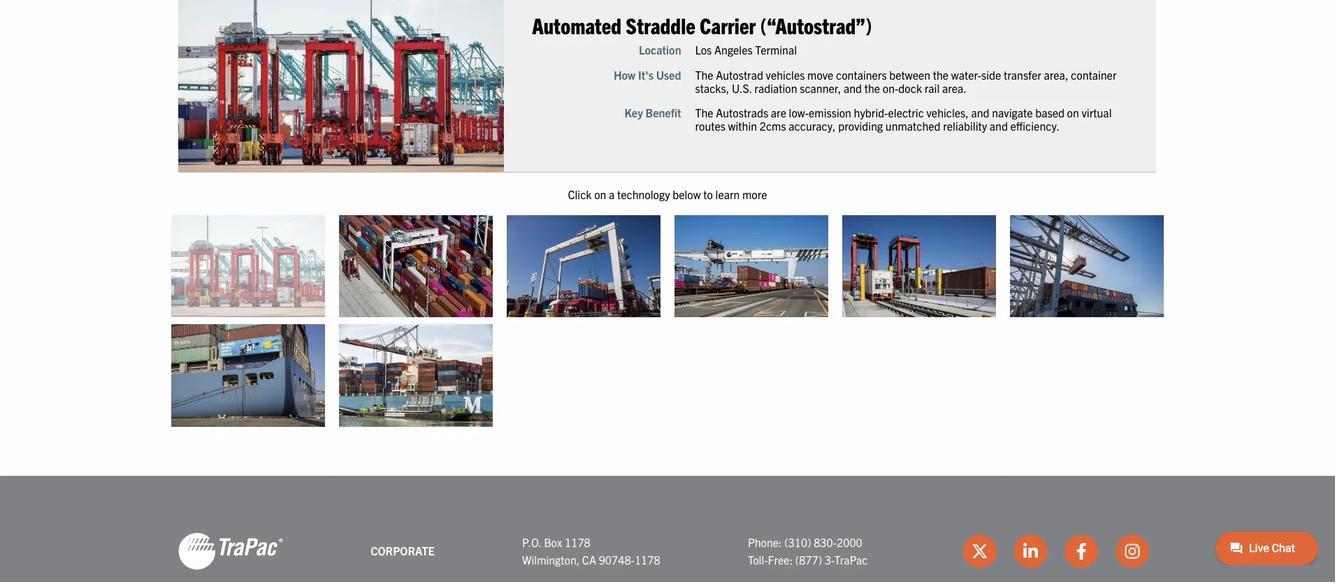 Task type: vqa. For each thing, say whether or not it's contained in the screenshot.
routes
yes



Task type: locate. For each thing, give the bounding box(es) containing it.
unmatched
[[886, 119, 942, 133]]

move
[[808, 67, 834, 81]]

on right based
[[1068, 105, 1080, 119]]

0 horizontal spatial on
[[595, 188, 607, 202]]

key benefit
[[625, 105, 682, 119]]

p.o.
[[522, 535, 542, 549]]

the inside the autostrads are low-emission hybrid-electric vehicles, and navigate based on virtual routes within 2cms accuracy, providing unmatched reliability and efficiency.
[[696, 105, 714, 119]]

based
[[1036, 105, 1066, 119]]

2000
[[837, 535, 863, 549]]

the down los
[[696, 67, 714, 81]]

90748-
[[599, 553, 635, 567]]

the
[[696, 67, 714, 81], [696, 105, 714, 119]]

2cms
[[760, 119, 787, 133]]

u.s.
[[733, 81, 753, 95]]

free:
[[768, 553, 793, 567]]

1 horizontal spatial 1178
[[635, 553, 661, 567]]

and up hybrid-
[[845, 81, 863, 95]]

(877)
[[796, 553, 823, 567]]

0 vertical spatial 1178
[[565, 535, 591, 549]]

the inside the autostrad vehicles move containers between the water-side transfer area, container stacks, u.s. radiation scanner, and the on-dock rail area.
[[696, 67, 714, 81]]

1 vertical spatial trapac los angeles automated straddle carrier image
[[171, 215, 325, 318]]

the down stacks,
[[696, 105, 714, 119]]

benefit
[[646, 105, 682, 119]]

1 vertical spatial the
[[696, 105, 714, 119]]

1178 up ca
[[565, 535, 591, 549]]

footer containing p.o. box 1178
[[0, 476, 1336, 583]]

1 the from the top
[[696, 67, 714, 81]]

the
[[934, 67, 950, 81], [865, 81, 881, 95]]

water-
[[952, 67, 982, 81]]

1 horizontal spatial on
[[1068, 105, 1080, 119]]

1 vertical spatial on
[[595, 188, 607, 202]]

corporate
[[371, 544, 435, 558]]

0 vertical spatial the
[[696, 67, 714, 81]]

on inside the autostrads are low-emission hybrid-electric vehicles, and navigate based on virtual routes within 2cms accuracy, providing unmatched reliability and efficiency.
[[1068, 105, 1080, 119]]

los
[[696, 43, 713, 57]]

used
[[657, 67, 682, 81]]

0 vertical spatial on
[[1068, 105, 1080, 119]]

the left on-
[[865, 81, 881, 95]]

navigate
[[993, 105, 1034, 119]]

2 the from the top
[[696, 105, 714, 119]]

on left a
[[595, 188, 607, 202]]

emission
[[810, 105, 852, 119]]

automated straddle carrier ("autostrad")
[[533, 11, 873, 39]]

straddle
[[627, 11, 696, 39]]

corporate image
[[178, 532, 283, 572]]

("autostrad")
[[761, 11, 873, 39]]

0 horizontal spatial 1178
[[565, 535, 591, 549]]

trapac los angeles automated straddle carrier image
[[178, 0, 505, 172], [171, 215, 325, 318]]

trapac los angeles automated stacking crane image
[[339, 215, 493, 318]]

key
[[625, 105, 644, 119]]

footer
[[0, 476, 1336, 583]]

1 horizontal spatial the
[[934, 67, 950, 81]]

transfer
[[1005, 67, 1042, 81]]

1178 right ca
[[635, 553, 661, 567]]

trapac
[[835, 553, 868, 567]]

click
[[568, 188, 592, 202]]

on-
[[884, 81, 899, 95]]

vehicles,
[[927, 105, 970, 119]]

the for the autostrad vehicles move containers between the water-side transfer area, container stacks, u.s. radiation scanner, and the on-dock rail area.
[[696, 67, 714, 81]]

the left water- in the right top of the page
[[934, 67, 950, 81]]

are
[[772, 105, 787, 119]]

on
[[1068, 105, 1080, 119], [595, 188, 607, 202]]

and left navigate
[[972, 105, 990, 119]]

and
[[845, 81, 863, 95], [972, 105, 990, 119], [991, 119, 1009, 133]]

phone:
[[748, 535, 782, 549]]

rail
[[926, 81, 941, 95]]

1178
[[565, 535, 591, 549], [635, 553, 661, 567]]

stacks,
[[696, 81, 730, 95]]

providing
[[839, 119, 884, 133]]

it's
[[639, 67, 654, 81]]

autostrad
[[717, 67, 764, 81]]

routes
[[696, 119, 726, 133]]



Task type: describe. For each thing, give the bounding box(es) containing it.
between
[[890, 67, 931, 81]]

1 vertical spatial 1178
[[635, 553, 661, 567]]

within
[[729, 119, 758, 133]]

and inside the autostrad vehicles move containers between the water-side transfer area, container stacks, u.s. radiation scanner, and the on-dock rail area.
[[845, 81, 863, 95]]

3-
[[825, 553, 835, 567]]

click on a technology below to learn more
[[568, 188, 768, 202]]

wilmington,
[[522, 553, 580, 567]]

ca
[[583, 553, 597, 567]]

p.o. box 1178 wilmington, ca 90748-1178
[[522, 535, 661, 567]]

containers
[[837, 67, 888, 81]]

technology
[[618, 188, 670, 202]]

phone: (310) 830-2000 toll-free: (877) 3-trapac
[[748, 535, 868, 567]]

accuracy,
[[790, 119, 837, 133]]

0 horizontal spatial the
[[865, 81, 881, 95]]

the autostrad vehicles move containers between the water-side transfer area, container stacks, u.s. radiation scanner, and the on-dock rail area.
[[696, 67, 1118, 95]]

how
[[615, 67, 636, 81]]

carrier
[[701, 11, 757, 39]]

0 vertical spatial trapac los angeles automated straddle carrier image
[[178, 0, 505, 172]]

trapac los angeles automated radiation scanning image
[[843, 215, 997, 318]]

efficiency.
[[1011, 119, 1061, 133]]

side
[[982, 67, 1002, 81]]

electric
[[889, 105, 925, 119]]

reliability
[[944, 119, 988, 133]]

dock
[[899, 81, 923, 95]]

autostrads
[[717, 105, 769, 119]]

los angeles terminal
[[696, 43, 798, 57]]

radiation
[[755, 81, 798, 95]]

box
[[544, 535, 563, 549]]

toll-
[[748, 553, 768, 567]]

automated
[[533, 11, 622, 39]]

container
[[1072, 67, 1118, 81]]

angeles
[[715, 43, 753, 57]]

below
[[673, 188, 701, 202]]

and right reliability
[[991, 119, 1009, 133]]

to
[[704, 188, 713, 202]]

area,
[[1045, 67, 1069, 81]]

how it's used
[[615, 67, 682, 81]]

more
[[743, 188, 768, 202]]

hybrid-
[[855, 105, 889, 119]]

location
[[640, 43, 682, 57]]

(310)
[[785, 535, 812, 549]]

scanner,
[[801, 81, 842, 95]]

a
[[609, 188, 615, 202]]

the autostrads are low-emission hybrid-electric vehicles, and navigate based on virtual routes within 2cms accuracy, providing unmatched reliability and efficiency.
[[696, 105, 1113, 133]]

learn
[[716, 188, 740, 202]]

low-
[[790, 105, 810, 119]]

vehicles
[[767, 67, 806, 81]]

terminal
[[756, 43, 798, 57]]

the for the autostrads are low-emission hybrid-electric vehicles, and navigate based on virtual routes within 2cms accuracy, providing unmatched reliability and efficiency.
[[696, 105, 714, 119]]

830-
[[814, 535, 837, 549]]

virtual
[[1083, 105, 1113, 119]]

area.
[[943, 81, 968, 95]]



